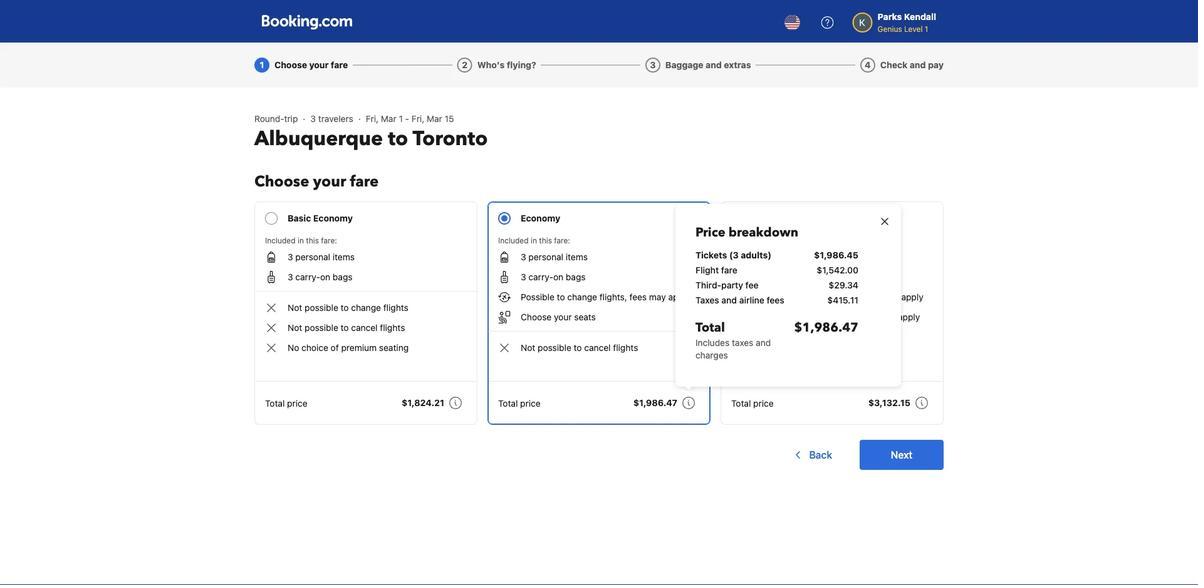 Task type: locate. For each thing, give the bounding box(es) containing it.
1 left -
[[399, 114, 403, 124]]

1 horizontal spatial personal
[[529, 252, 563, 263]]

3 personal items element
[[288, 251, 355, 264], [521, 251, 588, 264], [754, 251, 821, 264]]

possible to change flights, fees may apply down $29.34 cell
[[754, 292, 923, 303]]

may inside radio
[[649, 292, 666, 303]]

not possible to cancel flights element
[[288, 322, 405, 335], [521, 342, 638, 355]]

2 horizontal spatial personal
[[762, 252, 796, 263]]

3 3 carry-on bags element from the left
[[754, 271, 819, 284]]

3 included in this fare: from the left
[[731, 236, 803, 245]]

personal up choose your seats
[[529, 252, 563, 263]]

economy
[[313, 213, 353, 224], [521, 213, 560, 224]]

0 horizontal spatial included in this fare:
[[265, 236, 337, 245]]

possible
[[521, 292, 555, 303], [754, 292, 788, 303], [754, 312, 788, 323]]

personal for basic economy
[[295, 252, 330, 263]]

1 horizontal spatial possible to change flights, fees may apply element
[[754, 291, 923, 304]]

next button
[[860, 441, 944, 471]]

included
[[265, 236, 296, 245], [498, 236, 529, 245], [731, 236, 762, 245]]

tickets (3 adults) cell
[[696, 249, 772, 262]]

1 3 personal items from the left
[[288, 252, 355, 263]]

kendall
[[904, 12, 936, 22]]

0 horizontal spatial in
[[298, 236, 304, 245]]

1 vertical spatial choose your fare
[[254, 171, 379, 192]]

to inside 'element'
[[341, 303, 349, 313]]

0 vertical spatial possible
[[305, 303, 338, 313]]

and for baggage
[[706, 60, 722, 70]]

fees inside radio
[[630, 292, 647, 303]]

(3
[[729, 250, 739, 261]]

fare: for basic economy
[[321, 236, 337, 245]]

1 horizontal spatial $1,986.47
[[794, 320, 859, 337]]

items up $1,542.00
[[799, 252, 821, 263]]

3 personal items down breakdown
[[754, 252, 821, 263]]

possible to cancel flights, fees may apply element
[[754, 311, 920, 324]]

change up premium
[[351, 303, 381, 313]]

1 horizontal spatial not possible to cancel flights
[[521, 343, 638, 353]]

1 this from the left
[[306, 236, 319, 245]]

3 included in this fare: element from the left
[[731, 235, 933, 246]]

not possible to change flights element
[[288, 302, 408, 315]]

0 horizontal spatial mar
[[381, 114, 396, 124]]

0 horizontal spatial 3 personal items
[[288, 252, 355, 263]]

possible inside radio
[[538, 343, 571, 353]]

to inside "round-trip · 3 travelers · fri, mar 1 - fri, mar 15 albuquerque to toronto"
[[388, 125, 408, 153]]

0 horizontal spatial carry-
[[295, 272, 320, 283]]

2 horizontal spatial on
[[786, 272, 797, 283]]

0 horizontal spatial economy
[[313, 213, 353, 224]]

on
[[320, 272, 330, 283], [553, 272, 563, 283], [786, 272, 797, 283]]

choose your fare up trip on the top left
[[274, 60, 348, 70]]

2 this from the left
[[539, 236, 552, 245]]

1 horizontal spatial 3 carry-on bags
[[521, 272, 586, 283]]

third-
[[696, 280, 721, 291]]

carry- for basic economy
[[295, 272, 320, 283]]

1 horizontal spatial price
[[520, 399, 541, 409]]

1 horizontal spatial economy
[[521, 213, 560, 224]]

choose your seats element
[[521, 311, 596, 324]]

flights inside 'element'
[[383, 303, 408, 313]]

flight
[[696, 265, 719, 276]]

1 horizontal spatial of
[[784, 332, 793, 343]]

0 horizontal spatial included
[[265, 236, 296, 245]]

0 vertical spatial $1,986.47
[[794, 320, 859, 337]]

0 horizontal spatial price
[[287, 399, 307, 409]]

2 included from the left
[[498, 236, 529, 245]]

on up not possible to change flights
[[320, 272, 330, 283]]

included in this fare:
[[265, 236, 337, 245], [498, 236, 570, 245], [731, 236, 803, 245]]

0 vertical spatial not possible to cancel flights
[[288, 323, 405, 333]]

1 horizontal spatial mar
[[427, 114, 442, 124]]

possible up choose your seats
[[521, 292, 555, 303]]

bags up seats
[[566, 272, 586, 283]]

1 items from the left
[[333, 252, 355, 263]]

1 vertical spatial flights
[[380, 323, 405, 333]]

0 vertical spatial choose
[[274, 60, 307, 70]]

choose your fare
[[274, 60, 348, 70], [254, 171, 379, 192]]

1 fri, from the left
[[366, 114, 379, 124]]

3 row from the top
[[696, 279, 859, 295]]

cancel
[[800, 312, 827, 323], [351, 323, 378, 333], [584, 343, 611, 353]]

flights, for cancel
[[600, 292, 627, 303]]

1 included from the left
[[265, 236, 296, 245]]

personal down breakdown
[[762, 252, 796, 263]]

1 3 carry-on bags from the left
[[288, 272, 353, 283]]

1 horizontal spatial possible to change flights, fees may apply
[[754, 292, 923, 303]]

2 in from the left
[[531, 236, 537, 245]]

0 horizontal spatial possible to change flights, fees may apply element
[[521, 291, 690, 304]]

1 horizontal spatial carry-
[[529, 272, 553, 283]]

1 horizontal spatial 1
[[399, 114, 403, 124]]

1 vertical spatial 1
[[260, 60, 264, 70]]

personal
[[295, 252, 330, 263], [529, 252, 563, 263], [762, 252, 796, 263]]

1 horizontal spatial items
[[566, 252, 588, 263]]

2 on from the left
[[553, 272, 563, 283]]

possible to change flights, fees may apply element up seats
[[521, 291, 690, 304]]

1 horizontal spatial 3 carry-on bags element
[[521, 271, 586, 284]]

not possible to cancel flights
[[288, 323, 405, 333], [521, 343, 638, 353]]

2 fri, from the left
[[412, 114, 424, 124]]

total price for $3,132.15
[[731, 399, 774, 409]]

· right trip on the top left
[[303, 114, 305, 124]]

1 horizontal spatial total price
[[498, 399, 541, 409]]

0 vertical spatial your
[[309, 60, 329, 70]]

items up seats
[[566, 252, 588, 263]]

2
[[462, 60, 468, 70]]

3 personal items element down breakdown
[[754, 251, 821, 264]]

flight fare
[[696, 265, 737, 276]]

table
[[696, 247, 859, 367]]

may
[[649, 292, 666, 303], [882, 292, 899, 303], [879, 312, 896, 323]]

2 3 personal items from the left
[[521, 252, 588, 263]]

round-trip · 3 travelers · fri, mar 1 - fri, mar 15 albuquerque to toronto
[[254, 114, 488, 153]]

items for basic economy
[[333, 252, 355, 263]]

trip
[[284, 114, 298, 124]]

not possible to cancel flights down seats
[[521, 343, 638, 353]]

0 vertical spatial not possible to cancel flights element
[[288, 322, 405, 335]]

2 personal from the left
[[529, 252, 563, 263]]

0 horizontal spatial on
[[320, 272, 330, 283]]

seats
[[574, 312, 596, 323]]

$1,986.47
[[794, 320, 859, 337], [633, 398, 677, 409]]

not possible to cancel flights element up no choice of premium seating
[[288, 322, 405, 335]]

tickets (3 adults)
[[696, 250, 772, 261]]

change up possible to cancel flights, fees may apply
[[800, 292, 830, 303]]

of
[[784, 332, 793, 343], [331, 343, 339, 353]]

fees inside cell
[[767, 295, 784, 306]]

carry- right fee
[[762, 272, 786, 283]]

cancel up basic
[[800, 312, 827, 323]]

carry- up not possible to change flights
[[295, 272, 320, 283]]

apply
[[668, 292, 690, 303], [901, 292, 923, 303], [898, 312, 920, 323]]

2 horizontal spatial 3 carry-on bags
[[754, 272, 819, 283]]

0 horizontal spatial change
[[351, 303, 381, 313]]

fare inside cell
[[721, 265, 737, 276]]

not possible to cancel flights for not possible to cancel flights element to the left
[[288, 323, 405, 333]]

1 3 carry-on bags element from the left
[[288, 271, 353, 284]]

1 horizontal spatial 3 personal items element
[[521, 251, 588, 264]]

3 3 personal items element from the left
[[754, 251, 821, 264]]

3 carry-on bags element down adults)
[[754, 271, 819, 284]]

3 total price from the left
[[731, 399, 774, 409]]

2 horizontal spatial in
[[764, 236, 770, 245]]

1 horizontal spatial cancel
[[584, 343, 611, 353]]

1 horizontal spatial fare
[[350, 171, 379, 192]]

1 bags from the left
[[333, 272, 353, 283]]

0 horizontal spatial fare
[[331, 60, 348, 70]]

3 personal items
[[288, 252, 355, 263], [521, 252, 588, 263], [754, 252, 821, 263]]

2 horizontal spatial bags
[[799, 272, 819, 283]]

total for $3,132.15
[[731, 399, 751, 409]]

0 horizontal spatial ·
[[303, 114, 305, 124]]

3
[[650, 60, 656, 70], [310, 114, 316, 124], [288, 252, 293, 263], [521, 252, 526, 263], [754, 252, 759, 263], [288, 272, 293, 283], [521, 272, 526, 283], [754, 272, 759, 283]]

this for basic economy
[[306, 236, 319, 245]]

0 horizontal spatial fri,
[[366, 114, 379, 124]]

0 horizontal spatial possible to change flights, fees may apply
[[521, 292, 690, 303]]

personal inside radio
[[529, 252, 563, 263]]

3 carry-on bags element up choose your seats
[[521, 271, 586, 284]]

change
[[567, 292, 597, 303], [800, 292, 830, 303], [351, 303, 381, 313]]

choose
[[274, 60, 307, 70], [254, 171, 309, 192], [521, 312, 552, 323]]

flights inside radio
[[613, 343, 638, 353]]

no choice of premium seating element
[[288, 342, 409, 355]]

2 horizontal spatial cancel
[[800, 312, 827, 323]]

1 horizontal spatial this
[[539, 236, 552, 245]]

1 total price from the left
[[265, 399, 307, 409]]

0 horizontal spatial $1,986.47
[[633, 398, 677, 409]]

not possible to cancel flights element down seats
[[521, 342, 638, 355]]

1 horizontal spatial 3 personal items
[[521, 252, 588, 263]]

1 possible to change flights, fees may apply element from the left
[[521, 291, 690, 304]]

3 carry-on bags up choose your seats
[[521, 272, 586, 283]]

1 vertical spatial not possible to cancel flights
[[521, 343, 638, 353]]

change for to
[[567, 292, 597, 303]]

possible to change flights, fees may apply element down $29.34
[[754, 291, 923, 304]]

3 carry-on bags down adults)
[[754, 272, 819, 283]]

not possible to cancel flights down not possible to change flights 'element'
[[288, 323, 405, 333]]

2 included in this fare: from the left
[[498, 236, 570, 245]]

row containing tickets (3 adults)
[[696, 247, 859, 264]]

2 items from the left
[[566, 252, 588, 263]]

1 horizontal spatial seating
[[819, 332, 848, 343]]

round-
[[254, 114, 284, 124]]

$415.11
[[827, 295, 859, 306]]

fare down "round-trip · 3 travelers · fri, mar 1 - fri, mar 15 albuquerque to toronto"
[[350, 171, 379, 192]]

2 horizontal spatial total price
[[731, 399, 774, 409]]

total price for $1,824.21
[[265, 399, 307, 409]]

1 horizontal spatial included in this fare:
[[498, 236, 570, 245]]

toronto
[[413, 125, 488, 153]]

items
[[333, 252, 355, 263], [566, 252, 588, 263], [799, 252, 821, 263]]

change inside radio
[[567, 292, 597, 303]]

fare:
[[321, 236, 337, 245], [554, 236, 570, 245], [787, 236, 803, 245]]

1 on from the left
[[320, 272, 330, 283]]

on up choose your seats
[[553, 272, 563, 283]]

fri,
[[366, 114, 379, 124], [412, 114, 424, 124]]

0 horizontal spatial total price
[[265, 399, 307, 409]]

included for economy
[[498, 236, 529, 245]]

2 horizontal spatial 3 personal items
[[754, 252, 821, 263]]

included in this fare: for basic economy
[[265, 236, 337, 245]]

0 vertical spatial 1
[[925, 24, 928, 33]]

carry-
[[295, 272, 320, 283], [529, 272, 553, 283], [762, 272, 786, 283]]

parks kendall genius level 1
[[878, 12, 936, 33]]

on inside radio
[[553, 272, 563, 283]]

your left seats
[[554, 312, 572, 323]]

1 horizontal spatial on
[[553, 272, 563, 283]]

mar left 15 on the left top of page
[[427, 114, 442, 124]]

None radio
[[488, 202, 711, 425]]

included for basic economy
[[265, 236, 296, 245]]

fri, left -
[[366, 114, 379, 124]]

choose your fare up 'basic economy'
[[254, 171, 379, 192]]

not
[[288, 303, 302, 313], [288, 323, 302, 333], [521, 343, 535, 353]]

extras
[[724, 60, 751, 70]]

1 vertical spatial $1,986.47
[[633, 398, 677, 409]]

bags inside radio
[[566, 272, 586, 283]]

and inside taxes and airline fees cell
[[722, 295, 737, 306]]

$29.34 cell
[[829, 279, 859, 292]]

parks
[[878, 12, 902, 22]]

2 vertical spatial choose
[[521, 312, 552, 323]]

cancel up premium
[[351, 323, 378, 333]]

1 horizontal spatial in
[[531, 236, 537, 245]]

1 in from the left
[[298, 236, 304, 245]]

carry- up choose your seats
[[529, 272, 553, 283]]

2 horizontal spatial price
[[753, 399, 774, 409]]

2 3 personal items element from the left
[[521, 251, 588, 264]]

not for not possible to change flights 'element'
[[288, 303, 302, 313]]

0 horizontal spatial 3 carry-on bags
[[288, 272, 353, 283]]

3 included from the left
[[731, 236, 762, 245]]

0 vertical spatial fare
[[331, 60, 348, 70]]

2 3 carry-on bags from the left
[[521, 272, 586, 283]]

not inside 'element'
[[288, 303, 302, 313]]

3 price from the left
[[753, 399, 774, 409]]

total price inside radio
[[498, 399, 541, 409]]

possible inside radio
[[521, 292, 555, 303]]

party
[[721, 280, 743, 291]]

2 vertical spatial fare
[[721, 265, 737, 276]]

3 personal items inside radio
[[521, 252, 588, 263]]

2 horizontal spatial carry-
[[762, 272, 786, 283]]

fare: for economy
[[554, 236, 570, 245]]

on right fee
[[786, 272, 797, 283]]

possible up choice
[[754, 312, 788, 323]]

0 horizontal spatial 1
[[260, 60, 264, 70]]

2 row from the top
[[696, 264, 859, 279]]

items for economy
[[566, 252, 588, 263]]

total
[[696, 320, 725, 337], [265, 399, 285, 409], [498, 399, 518, 409], [731, 399, 751, 409]]

0 horizontal spatial personal
[[295, 252, 330, 263]]

3 carry-on bags inside radio
[[521, 272, 586, 283]]

-
[[405, 114, 409, 124]]

1 included in this fare: element from the left
[[265, 235, 467, 246]]

$3,132.15
[[868, 398, 911, 409]]

2 possible to change flights, fees may apply from the left
[[754, 292, 923, 303]]

row
[[696, 247, 859, 264], [696, 264, 859, 279], [696, 279, 859, 295], [696, 295, 859, 310], [696, 310, 859, 367]]

1 economy from the left
[[313, 213, 353, 224]]

2 price from the left
[[520, 399, 541, 409]]

0 horizontal spatial this
[[306, 236, 319, 245]]

1 included in this fare: from the left
[[265, 236, 337, 245]]

1 horizontal spatial included
[[498, 236, 529, 245]]

possible inside 'element'
[[305, 303, 338, 313]]

price
[[287, 399, 307, 409], [520, 399, 541, 409], [753, 399, 774, 409]]

1 price from the left
[[287, 399, 307, 409]]

1 vertical spatial not
[[288, 323, 302, 333]]

2 horizontal spatial items
[[799, 252, 821, 263]]

table containing total
[[696, 247, 859, 367]]

taxes
[[696, 295, 719, 306]]

cancel down seats
[[584, 343, 611, 353]]

1 possible to change flights, fees may apply from the left
[[521, 292, 690, 303]]

not inside radio
[[521, 343, 535, 353]]

included in this fare: element
[[265, 235, 467, 246], [498, 235, 700, 246], [731, 235, 933, 246]]

not possible to cancel flights for not possible to cancel flights element to the right
[[521, 343, 638, 353]]

possible down fee
[[754, 292, 788, 303]]

possible for not possible to cancel flights element to the right
[[538, 343, 571, 353]]

and left pay
[[910, 60, 926, 70]]

change up seats
[[567, 292, 597, 303]]

3 personal items up choose your seats
[[521, 252, 588, 263]]

basic economy
[[288, 213, 353, 224]]

2 vertical spatial not
[[521, 343, 535, 353]]

bags
[[333, 272, 353, 283], [566, 272, 586, 283], [799, 272, 819, 283]]

seating
[[819, 332, 848, 343], [379, 343, 409, 353]]

who's
[[477, 60, 505, 70]]

2 possible to change flights, fees may apply element from the left
[[754, 291, 923, 304]]

fare up third-party fee in the right top of the page
[[721, 265, 737, 276]]

$1,986.45 cell
[[814, 249, 859, 262]]

3 carry-on bags up not possible to change flights
[[288, 272, 353, 283]]

2 vertical spatial your
[[554, 312, 572, 323]]

1 row from the top
[[696, 247, 859, 264]]

seating right premium
[[379, 343, 409, 353]]

2 horizontal spatial change
[[800, 292, 830, 303]]

in inside radio
[[531, 236, 537, 245]]

1
[[925, 24, 928, 33], [260, 60, 264, 70], [399, 114, 403, 124]]

charges
[[696, 351, 728, 361]]

total price
[[265, 399, 307, 409], [498, 399, 541, 409], [731, 399, 774, 409]]

1 inside "round-trip · 3 travelers · fri, mar 1 - fri, mar 15 albuquerque to toronto"
[[399, 114, 403, 124]]

2 3 carry-on bags element from the left
[[521, 271, 586, 284]]

1 carry- from the left
[[295, 272, 320, 283]]

possible to change flights, fees may apply
[[521, 292, 690, 303], [754, 292, 923, 303]]

and left extras on the top right of page
[[706, 60, 722, 70]]

to
[[388, 125, 408, 153], [557, 292, 565, 303], [790, 292, 798, 303], [341, 303, 349, 313], [790, 312, 798, 323], [341, 323, 349, 333], [574, 343, 582, 353]]

2 horizontal spatial 3 carry-on bags element
[[754, 271, 819, 284]]

3 personal items element down 'basic economy'
[[288, 251, 355, 264]]

0 horizontal spatial items
[[333, 252, 355, 263]]

this for economy
[[539, 236, 552, 245]]

2 bags from the left
[[566, 272, 586, 283]]

genius
[[878, 24, 902, 33]]

basic
[[288, 213, 311, 224]]

1 inside "parks kendall genius level 1"
[[925, 24, 928, 33]]

possible to change flights, fees may apply element
[[521, 291, 690, 304], [754, 291, 923, 304]]

bags up not possible to change flights
[[333, 272, 353, 283]]

and
[[706, 60, 722, 70], [910, 60, 926, 70], [722, 295, 737, 306], [756, 338, 771, 348]]

choice of basic seating element
[[754, 331, 848, 344]]

possible
[[305, 303, 338, 313], [305, 323, 338, 333], [538, 343, 571, 353]]

third-party fee cell
[[696, 279, 759, 292]]

not possible to change flights
[[288, 303, 408, 313]]

0 horizontal spatial 3 carry-on bags element
[[288, 271, 353, 284]]

your
[[309, 60, 329, 70], [313, 171, 346, 192], [554, 312, 572, 323]]

choose up basic
[[254, 171, 309, 192]]

basic
[[795, 332, 816, 343]]

0 vertical spatial flights
[[383, 303, 408, 313]]

3 personal items for economy
[[521, 252, 588, 263]]

choice
[[754, 332, 782, 343]]

5 row from the top
[[696, 310, 859, 367]]

2 horizontal spatial fare:
[[787, 236, 803, 245]]

fees for possible to change flights, fees may apply "element" associated with seating
[[863, 292, 880, 303]]

1 horizontal spatial ·
[[358, 114, 361, 124]]

personal down 'basic economy'
[[295, 252, 330, 263]]

0 horizontal spatial included in this fare: element
[[265, 235, 467, 246]]

choose left seats
[[521, 312, 552, 323]]

taxes and airline fees cell
[[696, 295, 784, 307]]

3 personal items element up choose your seats
[[521, 251, 588, 264]]

4 row from the top
[[696, 295, 859, 310]]

flights
[[383, 303, 408, 313], [380, 323, 405, 333], [613, 343, 638, 353]]

airline
[[739, 295, 764, 306]]

your up travelers
[[309, 60, 329, 70]]

1 vertical spatial fare
[[350, 171, 379, 192]]

1 horizontal spatial bags
[[566, 272, 586, 283]]

bags down $1,986.45 cell
[[799, 272, 819, 283]]

1 3 personal items element from the left
[[288, 251, 355, 264]]

1 horizontal spatial fare:
[[554, 236, 570, 245]]

1 right level
[[925, 24, 928, 33]]

3 carry-on bags element up not possible to change flights
[[288, 271, 353, 284]]

2 vertical spatial 1
[[399, 114, 403, 124]]

· right travelers
[[358, 114, 361, 124]]

4
[[865, 60, 871, 70]]

items down 'basic economy'
[[333, 252, 355, 263]]

·
[[303, 114, 305, 124], [358, 114, 361, 124]]

and down third-party fee cell
[[722, 295, 737, 306]]

3 on from the left
[[786, 272, 797, 283]]

your up 'basic economy'
[[313, 171, 346, 192]]

1 fare: from the left
[[321, 236, 337, 245]]

choose up trip on the top left
[[274, 60, 307, 70]]

2 vertical spatial possible
[[538, 343, 571, 353]]

flights,
[[600, 292, 627, 303], [833, 292, 860, 303], [829, 312, 857, 323]]

2 included in this fare: element from the left
[[498, 235, 700, 246]]

fees
[[630, 292, 647, 303], [863, 292, 880, 303], [767, 295, 784, 306], [859, 312, 877, 323]]

2 horizontal spatial 1
[[925, 24, 928, 33]]

1 horizontal spatial not possible to cancel flights element
[[521, 342, 638, 355]]

baggage and extras
[[665, 60, 751, 70]]

2 horizontal spatial included in this fare: element
[[731, 235, 933, 246]]

of right choice
[[331, 343, 339, 353]]

mar left -
[[381, 114, 396, 124]]

$1,986.47 inside row
[[794, 320, 859, 337]]

mar
[[381, 114, 396, 124], [427, 114, 442, 124]]

travelers
[[318, 114, 353, 124]]

None radio
[[254, 202, 478, 425], [721, 202, 944, 425], [254, 202, 478, 425], [721, 202, 944, 425]]

seating down possible to cancel flights, fees may apply element at the bottom
[[819, 332, 848, 343]]

3 carry-on bags for basic economy
[[288, 272, 353, 283]]

row containing flight fare
[[696, 264, 859, 279]]

your inside radio
[[554, 312, 572, 323]]

3 carry-on bags element
[[288, 271, 353, 284], [521, 271, 586, 284], [754, 271, 819, 284]]

possible to change flights, fees may apply for cancel
[[521, 292, 690, 303]]

3 carry- from the left
[[762, 272, 786, 283]]

possible to change flights, fees may apply up seats
[[521, 292, 690, 303]]

2 carry- from the left
[[529, 272, 553, 283]]

not for not possible to cancel flights element to the left
[[288, 323, 302, 333]]

bags for basic economy
[[333, 272, 353, 283]]

fare
[[331, 60, 348, 70], [350, 171, 379, 192], [721, 265, 737, 276]]

2 fare: from the left
[[554, 236, 570, 245]]

fare up travelers
[[331, 60, 348, 70]]

fri, right -
[[412, 114, 424, 124]]

2 vertical spatial flights
[[613, 343, 638, 353]]

booking.com logo image
[[262, 15, 352, 30], [262, 15, 352, 30]]

1 up round-
[[260, 60, 264, 70]]

of left basic
[[784, 332, 793, 343]]

this
[[306, 236, 319, 245], [539, 236, 552, 245], [772, 236, 785, 245]]

and right taxes
[[756, 338, 771, 348]]

1 personal from the left
[[295, 252, 330, 263]]

3 in from the left
[[764, 236, 770, 245]]

check
[[880, 60, 908, 70]]

2 horizontal spatial included in this fare:
[[731, 236, 803, 245]]

1 horizontal spatial fri,
[[412, 114, 424, 124]]

bags for economy
[[566, 272, 586, 283]]

1 horizontal spatial change
[[567, 292, 597, 303]]

3 personal items down 'basic economy'
[[288, 252, 355, 263]]

2 total price from the left
[[498, 399, 541, 409]]



Task type: describe. For each thing, give the bounding box(es) containing it.
price for $1,986.47
[[520, 399, 541, 409]]

0 horizontal spatial of
[[331, 343, 339, 353]]

$1,542.00 cell
[[817, 264, 859, 277]]

on for basic economy
[[320, 272, 330, 283]]

0 horizontal spatial cancel
[[351, 323, 378, 333]]

flights, for seating
[[833, 292, 860, 303]]

total cell
[[696, 320, 794, 362]]

tickets
[[696, 250, 727, 261]]

pay
[[928, 60, 944, 70]]

who's flying?
[[477, 60, 536, 70]]

choose inside choose your seats element
[[521, 312, 552, 323]]

1 vertical spatial choose
[[254, 171, 309, 192]]

3 3 carry-on bags from the left
[[754, 272, 819, 283]]

on for economy
[[553, 272, 563, 283]]

possible for not
[[521, 292, 555, 303]]

3 carry-on bags element for economy
[[521, 271, 586, 284]]

flying?
[[507, 60, 536, 70]]

row containing taxes and airline fees
[[696, 295, 859, 310]]

price breakdown
[[696, 224, 798, 242]]

and for taxes
[[722, 295, 737, 306]]

row containing total
[[696, 310, 859, 367]]

fees for cancel possible to change flights, fees may apply "element"
[[630, 292, 647, 303]]

3 personal from the left
[[762, 252, 796, 263]]

change inside 'element'
[[351, 303, 381, 313]]

total price for $1,986.47
[[498, 399, 541, 409]]

possible for choice
[[754, 292, 788, 303]]

0 horizontal spatial seating
[[379, 343, 409, 353]]

price
[[696, 224, 726, 242]]

no choice of premium seating
[[288, 343, 409, 353]]

in for economy
[[531, 236, 537, 245]]

3 this from the left
[[772, 236, 785, 245]]

$1,986.45
[[814, 250, 859, 261]]

may for not possible to cancel flights
[[649, 292, 666, 303]]

2 economy from the left
[[521, 213, 560, 224]]

and inside "total includes taxes and charges"
[[756, 338, 771, 348]]

3 inside "round-trip · 3 travelers · fri, mar 1 - fri, mar 15 albuquerque to toronto"
[[310, 114, 316, 124]]

premium
[[341, 343, 377, 353]]

flights for not possible to cancel flights element to the right
[[613, 343, 638, 353]]

carry- for economy
[[529, 272, 553, 283]]

price for $1,824.21
[[287, 399, 307, 409]]

level
[[904, 24, 923, 33]]

third-party fee
[[696, 280, 759, 291]]

possible to change flights, fees may apply for seating
[[754, 292, 923, 303]]

$1,824.21
[[402, 398, 444, 409]]

3 personal items element for economy
[[521, 251, 588, 264]]

price for $3,132.15
[[753, 399, 774, 409]]

3 carry-on bags element for basic economy
[[288, 271, 353, 284]]

choice of basic seating
[[754, 332, 848, 343]]

back
[[809, 450, 832, 462]]

back button
[[784, 441, 840, 471]]

includes
[[696, 338, 730, 348]]

3 items from the left
[[799, 252, 821, 263]]

none radio containing economy
[[488, 202, 711, 425]]

2 mar from the left
[[427, 114, 442, 124]]

choose your seats
[[521, 312, 596, 323]]

total includes taxes and charges
[[696, 320, 771, 361]]

in for basic economy
[[298, 236, 304, 245]]

next
[[891, 450, 913, 462]]

3 3 personal items from the left
[[754, 252, 821, 263]]

apply for not possible to cancel flights
[[668, 292, 690, 303]]

and for check
[[910, 60, 926, 70]]

albuquerque
[[254, 125, 383, 153]]

personal for economy
[[529, 252, 563, 263]]

flights for not possible to cancel flights element to the left
[[380, 323, 405, 333]]

may for choice of basic seating
[[882, 292, 899, 303]]

$1,542.00
[[817, 265, 859, 276]]

apply for choice of basic seating
[[901, 292, 923, 303]]

not for not possible to cancel flights element to the right
[[521, 343, 535, 353]]

possible for not possible to change flights 'element'
[[305, 303, 338, 313]]

no
[[288, 343, 299, 353]]

0 horizontal spatial not possible to cancel flights element
[[288, 322, 405, 335]]

possible to cancel flights, fees may apply
[[754, 312, 920, 323]]

check and pay
[[880, 60, 944, 70]]

included in this fare: for economy
[[498, 236, 570, 245]]

fee
[[745, 280, 759, 291]]

$415.11 cell
[[827, 295, 859, 307]]

3 fare: from the left
[[787, 236, 803, 245]]

3 personal items element for basic economy
[[288, 251, 355, 264]]

taxes
[[732, 338, 753, 348]]

fees for possible to cancel flights, fees may apply element at the bottom
[[859, 312, 877, 323]]

breakdown
[[729, 224, 798, 242]]

possible to change flights, fees may apply element for seating
[[754, 291, 923, 304]]

choice
[[302, 343, 328, 353]]

change for basic
[[800, 292, 830, 303]]

possible for not possible to cancel flights element to the left
[[305, 323, 338, 333]]

baggage
[[665, 60, 704, 70]]

1 mar from the left
[[381, 114, 396, 124]]

included in this fare: element for basic economy
[[265, 235, 467, 246]]

included in this fare: element for economy
[[498, 235, 700, 246]]

adults)
[[741, 250, 772, 261]]

taxes and airline fees
[[696, 295, 784, 306]]

1 · from the left
[[303, 114, 305, 124]]

$29.34
[[829, 280, 859, 291]]

$1,986.47 cell
[[794, 320, 859, 362]]

total for $1,986.47
[[498, 399, 518, 409]]

15
[[445, 114, 454, 124]]

total inside "total includes taxes and charges"
[[696, 320, 725, 337]]

row containing third-party fee
[[696, 279, 859, 295]]

3 personal items for basic economy
[[288, 252, 355, 263]]

flights for not possible to change flights 'element'
[[383, 303, 408, 313]]

1 vertical spatial your
[[313, 171, 346, 192]]

3 carry-on bags for economy
[[521, 272, 586, 283]]

3 bags from the left
[[799, 272, 819, 283]]

0 vertical spatial choose your fare
[[274, 60, 348, 70]]

2 · from the left
[[358, 114, 361, 124]]

flight fare cell
[[696, 264, 737, 277]]

total for $1,824.21
[[265, 399, 285, 409]]

possible to change flights, fees may apply element for cancel
[[521, 291, 690, 304]]



Task type: vqa. For each thing, say whether or not it's contained in the screenshot.
the middle cancel
yes



